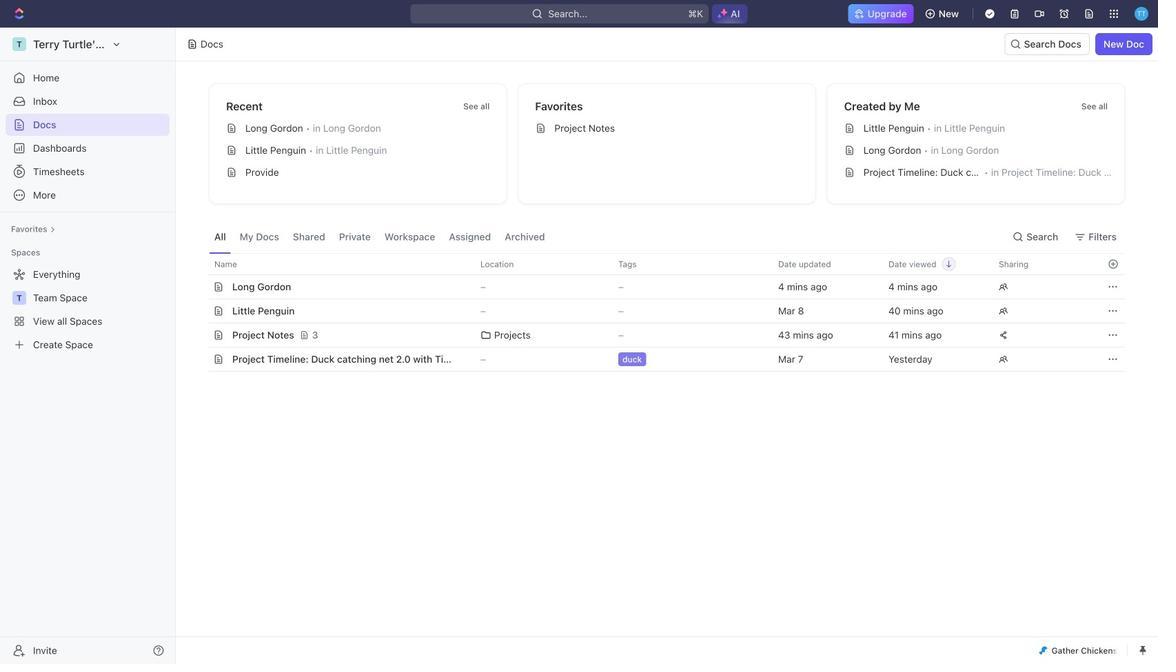 Task type: describe. For each thing, give the bounding box(es) containing it.
terry turtle's workspace, , element
[[12, 37, 26, 51]]

drumstick bite image
[[1040, 647, 1048, 655]]

team space, , element
[[12, 291, 26, 305]]

sidebar navigation
[[0, 28, 179, 664]]



Task type: vqa. For each thing, say whether or not it's contained in the screenshot.
tab list
yes



Task type: locate. For each thing, give the bounding box(es) containing it.
cell
[[197, 275, 212, 299]]

tab list
[[209, 221, 551, 253]]

tree
[[6, 263, 170, 356]]

tree inside sidebar navigation
[[6, 263, 170, 356]]

row
[[194, 253, 1125, 275], [197, 274, 1125, 299], [194, 299, 1125, 323], [194, 323, 1125, 348], [194, 347, 1125, 372]]

table
[[194, 253, 1125, 372]]



